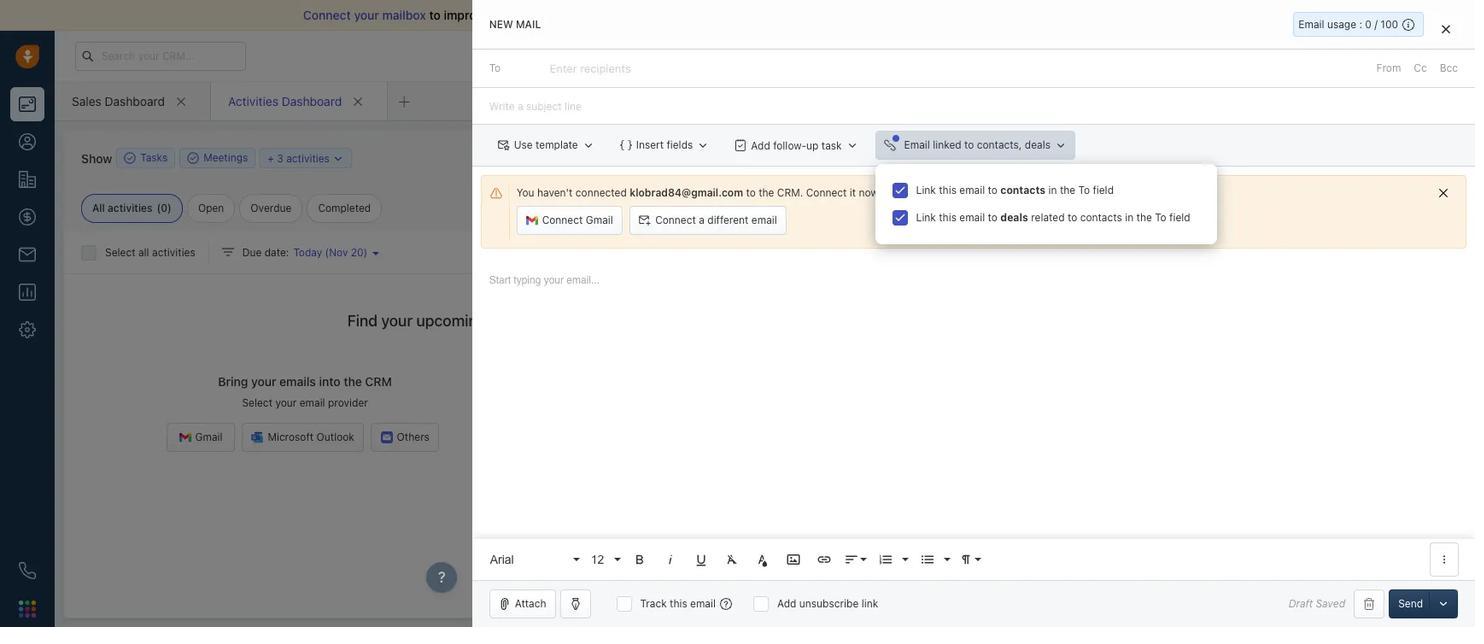 Task type: describe. For each thing, give the bounding box(es) containing it.
outlook
[[317, 431, 355, 444]]

phone element
[[10, 554, 44, 588]]

meetings
[[204, 152, 248, 164]]

activities for all
[[152, 246, 195, 259]]

connect for connect a different email
[[656, 214, 696, 227]]

link this email to contacts in the to field
[[916, 184, 1114, 197]]

ordered list image
[[878, 552, 893, 567]]

microsoft for microsoft outlook
[[268, 431, 314, 444]]

2 horizontal spatial to
[[1155, 211, 1167, 224]]

1 vertical spatial (
[[325, 246, 329, 259]]

microsoft teams
[[1157, 241, 1237, 254]]

+ 3 activities button
[[260, 148, 352, 168]]

draft
[[1289, 598, 1314, 610]]

to left goals
[[988, 211, 998, 224]]

this for link this email to contacts in the to field
[[939, 184, 957, 197]]

0 horizontal spatial (
[[157, 202, 161, 214]]

italic (⌘i) image
[[663, 552, 678, 567]]

calendar
[[1314, 241, 1357, 254]]

a
[[699, 214, 705, 227]]

20
[[351, 246, 364, 259]]

add task
[[768, 151, 810, 164]]

cc
[[1414, 62, 1428, 74]]

1 horizontal spatial task
[[822, 139, 842, 152]]

due date:
[[242, 246, 289, 259]]

connect a different email button
[[630, 206, 787, 235]]

connect left it
[[806, 186, 847, 199]]

unordered list image
[[920, 552, 935, 567]]

email linked to contacts, deals button
[[875, 131, 1076, 160]]

email image
[[1306, 49, 1318, 63]]

all
[[92, 202, 105, 214]]

add for add unsubscribe link
[[778, 597, 797, 610]]

1 vertical spatial and
[[605, 312, 631, 330]]

send button
[[1389, 590, 1433, 619]]

to inside dropdown button
[[965, 139, 974, 151]]

from
[[1377, 62, 1402, 74]]

sales dashboard
[[72, 94, 165, 108]]

draft saved
[[1289, 598, 1346, 610]]

track this email
[[640, 597, 716, 610]]

email inside the 'bring your emails into the crm select your email provider'
[[300, 397, 325, 409]]

to right now
[[882, 186, 892, 199]]

conversations.
[[748, 8, 831, 22]]

Search your CRM... text field
[[75, 41, 246, 70]]

add task button
[[738, 144, 819, 173]]

view
[[933, 206, 956, 219]]

email for email linked to contacts, deals
[[905, 139, 930, 151]]

show
[[81, 151, 112, 165]]

dialog containing arial
[[472, 0, 1476, 627]]

text color image
[[755, 552, 770, 567]]

more
[[970, 151, 995, 164]]

0 horizontal spatial and
[[568, 8, 589, 22]]

connect for connect your mailbox to improve deliverability and enable 2-way sync of email conversations.
[[303, 8, 351, 22]]

tasks
[[140, 152, 168, 164]]

1 vertical spatial in
[[1126, 211, 1134, 224]]

to up different
[[746, 186, 756, 199]]

crm
[[365, 375, 392, 389]]

insert image (⌘p) image
[[786, 552, 801, 567]]

now
[[859, 186, 879, 199]]

tasks,
[[490, 312, 532, 330]]

meeting
[[904, 151, 943, 164]]

google calendar button
[[1251, 238, 1366, 258]]

microsoft outlook button
[[242, 423, 364, 452]]

conversations
[[945, 186, 1012, 199]]

add unsubscribe link
[[778, 597, 879, 610]]

this for track this email
[[670, 597, 688, 610]]

new
[[489, 18, 513, 31]]

all activities ( 0 )
[[92, 202, 172, 214]]

zoom
[[1087, 241, 1115, 254]]

explore
[[1153, 49, 1190, 62]]

date:
[[265, 246, 289, 259]]

3
[[277, 152, 283, 164]]

connect for connect gmail
[[542, 214, 583, 227]]

new mail
[[489, 18, 541, 31]]

the right video
[[1137, 211, 1153, 224]]

:
[[1360, 18, 1363, 31]]

) for all activities ( 0 )
[[168, 202, 172, 214]]

0 vertical spatial close image
[[1450, 11, 1459, 20]]

bring
[[218, 375, 248, 389]]

0 for )
[[161, 202, 168, 214]]

link
[[862, 597, 879, 610]]

into
[[319, 375, 341, 389]]

2-
[[633, 8, 646, 22]]

goals
[[998, 206, 1025, 219]]

way
[[646, 8, 668, 22]]

today
[[293, 246, 322, 259]]

your for connect your mailbox to improve deliverability and enable 2-way sync of email conversations.
[[354, 8, 379, 22]]

1 vertical spatial calendar
[[1210, 217, 1253, 230]]

application containing arial
[[472, 257, 1476, 580]]

others button
[[371, 423, 439, 452]]

12 button
[[585, 543, 623, 577]]

your up "view"
[[921, 186, 942, 199]]

link for link this email to deals related to contacts in the to field
[[916, 211, 936, 224]]

link for link this email to contacts in the to field
[[916, 184, 936, 197]]

conferencing
[[1133, 217, 1198, 230]]

activities
[[228, 94, 279, 108]]

12
[[591, 552, 604, 566]]

improve
[[444, 8, 489, 22]]

0 horizontal spatial select
[[105, 246, 136, 259]]

gmail inside connect gmail button
[[586, 214, 613, 227]]

0 vertical spatial to
[[489, 62, 501, 74]]

freshworks switcher image
[[19, 601, 36, 618]]

use template
[[514, 139, 578, 151]]

email linked to contacts, deals
[[905, 139, 1051, 151]]

email usage : 0 / 100
[[1299, 18, 1399, 31]]

emails
[[280, 375, 316, 389]]

bcc
[[1440, 62, 1459, 74]]

use template button
[[489, 131, 603, 160]]

this for link this email to deals related to contacts in the to field
[[939, 211, 957, 224]]

zoom button
[[1059, 238, 1127, 258]]

follow-
[[773, 139, 807, 152]]

activities for 3
[[286, 152, 330, 164]]

related
[[1031, 211, 1065, 224]]

google
[[1276, 241, 1311, 254]]

0 horizontal spatial field
[[1093, 184, 1114, 197]]

it
[[850, 186, 856, 199]]

view activity goals link
[[916, 205, 1025, 220]]

google calendar
[[1276, 241, 1357, 254]]

Write a subject line text field
[[472, 88, 1476, 124]]

you
[[517, 186, 535, 199]]

attach button
[[489, 590, 556, 619]]

explore plans
[[1153, 49, 1219, 62]]

provider
[[328, 397, 368, 409]]

connect gmail
[[542, 214, 613, 227]]

email inside button
[[752, 214, 777, 227]]



Task type: vqa. For each thing, say whether or not it's contained in the screenshot.
start
no



Task type: locate. For each thing, give the bounding box(es) containing it.
microsoft for microsoft teams
[[1157, 241, 1203, 254]]

+ 3 activities
[[268, 152, 330, 164]]

gmail down connected
[[586, 214, 613, 227]]

) left open
[[168, 202, 172, 214]]

email up view activity goals link
[[960, 184, 985, 197]]

select left all
[[105, 246, 136, 259]]

1 vertical spatial deals
[[1001, 211, 1029, 224]]

keep
[[894, 186, 918, 199]]

sales
[[72, 94, 101, 108]]

connect inside connect gmail button
[[542, 214, 583, 227]]

align image
[[844, 552, 859, 567]]

close image
[[1450, 11, 1459, 20], [1442, 24, 1451, 34]]

0 horizontal spatial calendar
[[1083, 175, 1132, 189]]

your right bring
[[251, 375, 276, 389]]

connect left a at left top
[[656, 214, 696, 227]]

1 horizontal spatial and
[[605, 312, 631, 330]]

mailbox
[[382, 8, 426, 22]]

gmail button
[[167, 423, 235, 452]]

and left enable
[[568, 8, 589, 22]]

deals down the link this email to contacts in the to field
[[1001, 211, 1029, 224]]

underline (⌘u) image
[[694, 552, 709, 567]]

insert
[[636, 139, 664, 151]]

0 vertical spatial calendar
[[1083, 175, 1132, 189]]

0 vertical spatial gmail
[[586, 214, 613, 227]]

of
[[701, 8, 712, 22]]

this
[[939, 184, 957, 197], [939, 211, 957, 224], [670, 597, 688, 610]]

attach
[[515, 597, 546, 610]]

email down emails at the bottom of page
[[300, 397, 325, 409]]

1 horizontal spatial microsoft
[[1157, 241, 1203, 254]]

0 right :
[[1366, 18, 1372, 31]]

email inside dropdown button
[[905, 139, 930, 151]]

deals for to
[[1001, 211, 1029, 224]]

microsoft
[[1157, 241, 1203, 254], [268, 431, 314, 444]]

0 horizontal spatial 0
[[161, 202, 168, 214]]

select down bring
[[242, 397, 273, 409]]

add for add task
[[768, 151, 787, 164]]

select all activities
[[105, 246, 195, 259]]

fields
[[667, 139, 693, 151]]

dashboard up + 3 activities link
[[282, 94, 342, 108]]

1 horizontal spatial gmail
[[586, 214, 613, 227]]

0 vertical spatial field
[[1093, 184, 1114, 197]]

saved
[[1316, 598, 1346, 610]]

to right linked
[[965, 139, 974, 151]]

1 vertical spatial )
[[364, 246, 368, 259]]

0 horizontal spatial gmail
[[195, 431, 223, 444]]

0 horizontal spatial in
[[1049, 184, 1057, 197]]

0 vertical spatial )
[[168, 202, 172, 214]]

insert link (⌘k) image
[[817, 552, 832, 567]]

find your upcoming tasks, meetings and reminders here.
[[348, 312, 746, 330]]

here.
[[710, 312, 746, 330]]

0 vertical spatial contacts
[[1001, 184, 1046, 197]]

the up provider
[[344, 375, 362, 389]]

dashboard for activities dashboard
[[282, 94, 342, 108]]

) right 'nov'
[[364, 246, 368, 259]]

0 horizontal spatial dashboard
[[105, 94, 165, 108]]

use
[[514, 139, 533, 151]]

2 vertical spatial to
[[1155, 211, 1167, 224]]

0 horizontal spatial contacts
[[1001, 184, 1046, 197]]

connect left mailbox
[[303, 8, 351, 22]]

2 link from the top
[[916, 211, 936, 224]]

microsoft inside microsoft outlook button
[[268, 431, 314, 444]]

1 vertical spatial close image
[[1442, 24, 1451, 34]]

dashboard
[[105, 94, 165, 108], [282, 94, 342, 108]]

clear formatting image
[[724, 552, 740, 567]]

all
[[138, 246, 149, 259]]

microsoft left outlook
[[268, 431, 314, 444]]

add left meeting
[[882, 151, 901, 164]]

email
[[715, 8, 745, 22], [960, 184, 985, 197], [960, 211, 985, 224], [752, 214, 777, 227], [300, 397, 325, 409], [690, 597, 716, 610]]

email for email usage : 0 / 100
[[1299, 18, 1325, 31]]

email down the conversations
[[960, 211, 985, 224]]

to
[[429, 8, 441, 22], [965, 139, 974, 151], [988, 184, 998, 197], [746, 186, 756, 199], [882, 186, 892, 199], [988, 211, 998, 224], [1068, 211, 1078, 224]]

down image
[[333, 153, 345, 164]]

email left linked
[[905, 139, 930, 151]]

send
[[1399, 597, 1424, 610]]

connect for connect video conferencing + calendar
[[1059, 217, 1100, 230]]

0 vertical spatial activities
[[286, 152, 330, 164]]

1 vertical spatial activities
[[108, 202, 153, 214]]

connect your mailbox link
[[303, 8, 429, 22]]

plans
[[1193, 49, 1219, 62]]

view activity goals
[[933, 206, 1025, 219]]

to right mailbox
[[429, 8, 441, 22]]

microsoft down conferencing
[[1157, 241, 1203, 254]]

connect your mailbox to improve deliverability and enable 2-way sync of email conversations.
[[303, 8, 831, 22]]

1 horizontal spatial +
[[1201, 217, 1207, 230]]

1 horizontal spatial 0
[[1366, 18, 1372, 31]]

email right of
[[715, 8, 745, 22]]

to right the related
[[1068, 211, 1078, 224]]

dashboard right sales
[[105, 94, 165, 108]]

1 vertical spatial 0
[[161, 202, 168, 214]]

1 vertical spatial gmail
[[195, 431, 223, 444]]

0 vertical spatial (
[[157, 202, 161, 214]]

2 vertical spatial activities
[[152, 246, 195, 259]]

the up the link this email to deals related to contacts in the to field on the top
[[1060, 184, 1076, 197]]

0 vertical spatial in
[[1049, 184, 1057, 197]]

0 horizontal spatial )
[[168, 202, 172, 214]]

my calendar
[[1063, 175, 1132, 189]]

0 vertical spatial this
[[939, 184, 957, 197]]

calendar right the my
[[1083, 175, 1132, 189]]

0 inside dialog
[[1366, 18, 1372, 31]]

klobrad84@gmail.com
[[630, 186, 743, 199]]

1 vertical spatial link
[[916, 211, 936, 224]]

gmail down bring
[[195, 431, 223, 444]]

linked
[[933, 139, 962, 151]]

0 vertical spatial 0
[[1366, 18, 1372, 31]]

reminders
[[635, 312, 706, 330]]

0 horizontal spatial email
[[905, 139, 930, 151]]

1 vertical spatial contacts
[[1081, 211, 1123, 224]]

dashboard for sales dashboard
[[105, 94, 165, 108]]

template
[[536, 139, 578, 151]]

in left the my
[[1049, 184, 1057, 197]]

add for add follow-up task
[[751, 139, 771, 152]]

nov
[[329, 246, 348, 259]]

to up the link this email to deals related to contacts in the to field on the top
[[1079, 184, 1090, 197]]

( up the 'select all activities'
[[157, 202, 161, 214]]

connect up zoom button
[[1059, 217, 1100, 230]]

add inside button
[[882, 151, 901, 164]]

+ inside button
[[268, 152, 274, 164]]

microsoft inside microsoft teams button
[[1157, 241, 1203, 254]]

today ( nov 20 )
[[293, 246, 368, 259]]

microsoft outlook
[[268, 431, 355, 444]]

field up microsoft teams button
[[1170, 211, 1191, 224]]

email
[[1299, 18, 1325, 31], [905, 139, 930, 151]]

in up zoom button
[[1126, 211, 1134, 224]]

insert fields
[[636, 139, 693, 151]]

the inside the 'bring your emails into the crm select your email provider'
[[344, 375, 362, 389]]

0 vertical spatial link
[[916, 184, 936, 197]]

100
[[1381, 18, 1399, 31]]

0
[[1366, 18, 1372, 31], [161, 202, 168, 214]]

more button
[[957, 144, 1025, 173], [957, 144, 1025, 173]]

your right find
[[381, 312, 413, 330]]

0 vertical spatial email
[[1299, 18, 1325, 31]]

1 horizontal spatial )
[[364, 246, 368, 259]]

your down emails at the bottom of page
[[275, 397, 297, 409]]

1 horizontal spatial field
[[1170, 211, 1191, 224]]

0 vertical spatial and
[[568, 8, 589, 22]]

0 horizontal spatial microsoft
[[268, 431, 314, 444]]

Enter recipients text field
[[550, 55, 635, 82]]

phone image
[[19, 562, 36, 579]]

upcoming
[[417, 312, 487, 330]]

connected
[[576, 186, 627, 199]]

0 horizontal spatial task
[[790, 151, 810, 164]]

this up "view"
[[939, 184, 957, 197]]

1 horizontal spatial in
[[1126, 211, 1134, 224]]

to
[[489, 62, 501, 74], [1079, 184, 1090, 197], [1155, 211, 1167, 224]]

1 vertical spatial field
[[1170, 211, 1191, 224]]

1 vertical spatial select
[[242, 397, 273, 409]]

1 horizontal spatial to
[[1079, 184, 1090, 197]]

+ 3 activities link
[[268, 150, 345, 166]]

+ up the microsoft teams
[[1201, 217, 1207, 230]]

select inside the 'bring your emails into the crm select your email provider'
[[242, 397, 273, 409]]

0 for /
[[1366, 18, 1372, 31]]

add up "you haven't connected klobrad84@gmail.com to the crm. connect it now to keep your conversations synced."
[[768, 151, 787, 164]]

1 vertical spatial to
[[1079, 184, 1090, 197]]

find
[[348, 312, 378, 330]]

field right the my
[[1093, 184, 1114, 197]]

1 vertical spatial this
[[939, 211, 957, 224]]

synced.
[[1015, 186, 1053, 199]]

add left unsubscribe
[[778, 597, 797, 610]]

0 horizontal spatial to
[[489, 62, 501, 74]]

your for find your upcoming tasks, meetings and reminders here.
[[381, 312, 413, 330]]

2 dashboard from the left
[[282, 94, 342, 108]]

1 horizontal spatial contacts
[[1081, 211, 1123, 224]]

add inside button
[[768, 151, 787, 164]]

+ left 3
[[268, 152, 274, 164]]

haven't
[[537, 186, 573, 199]]

contacts up goals
[[1001, 184, 1046, 197]]

1 horizontal spatial (
[[325, 246, 329, 259]]

add follow-up task
[[751, 139, 842, 152]]

0 vertical spatial microsoft
[[1157, 241, 1203, 254]]

to up microsoft teams button
[[1155, 211, 1167, 224]]

activities inside button
[[286, 152, 330, 164]]

deals inside dropdown button
[[1025, 139, 1051, 151]]

add for add meeting
[[882, 151, 901, 164]]

/
[[1375, 18, 1378, 31]]

select
[[105, 246, 136, 259], [242, 397, 273, 409]]

1 vertical spatial +
[[1201, 217, 1207, 230]]

contacts,
[[977, 139, 1022, 151]]

0 vertical spatial +
[[268, 152, 274, 164]]

21:00
[[1063, 525, 1090, 538]]

1 vertical spatial microsoft
[[268, 431, 314, 444]]

overdue
[[251, 202, 292, 214]]

0 vertical spatial deals
[[1025, 139, 1051, 151]]

video
[[1103, 217, 1130, 230]]

track
[[640, 597, 667, 610]]

your for bring your emails into the crm select your email provider
[[251, 375, 276, 389]]

task inside button
[[790, 151, 810, 164]]

add left "follow-" at right
[[751, 139, 771, 152]]

link this email to deals related to contacts in the to field
[[916, 211, 1191, 224]]

your left mailbox
[[354, 8, 379, 22]]

sync
[[671, 8, 697, 22]]

connect inside connect a different email button
[[656, 214, 696, 227]]

)
[[168, 202, 172, 214], [364, 246, 368, 259]]

enable
[[592, 8, 630, 22]]

+
[[268, 152, 274, 164], [1201, 217, 1207, 230]]

1 vertical spatial email
[[905, 139, 930, 151]]

to up view activity goals
[[988, 184, 998, 197]]

contacts up zoom
[[1081, 211, 1123, 224]]

connect gmail button
[[517, 206, 623, 235]]

and right meetings
[[605, 312, 631, 330]]

2 vertical spatial this
[[670, 597, 688, 610]]

gmail inside the gmail button
[[195, 431, 223, 444]]

paragraph format image
[[958, 552, 974, 567]]

0 horizontal spatial +
[[268, 152, 274, 164]]

0 up the 'select all activities'
[[161, 202, 168, 214]]

) for today ( nov 20 )
[[364, 246, 368, 259]]

usage
[[1328, 18, 1357, 31]]

link up "view"
[[916, 184, 936, 197]]

this left activity
[[939, 211, 957, 224]]

email down "you haven't connected klobrad84@gmail.com to the crm. connect it now to keep your conversations synced."
[[752, 214, 777, 227]]

more misc image
[[1437, 552, 1453, 567]]

1 horizontal spatial email
[[1299, 18, 1325, 31]]

explore plans link
[[1143, 45, 1229, 66]]

this right the track
[[670, 597, 688, 610]]

the left crm.
[[759, 186, 775, 199]]

activities dashboard
[[228, 94, 342, 108]]

application
[[472, 257, 1476, 580]]

open
[[198, 202, 224, 214]]

bold (⌘b) image
[[632, 552, 647, 567]]

1 horizontal spatial dashboard
[[282, 94, 342, 108]]

1 horizontal spatial calendar
[[1210, 217, 1253, 230]]

( right today
[[325, 246, 329, 259]]

your
[[354, 8, 379, 22], [921, 186, 942, 199], [381, 312, 413, 330], [251, 375, 276, 389], [275, 397, 297, 409]]

the
[[1060, 184, 1076, 197], [759, 186, 775, 199], [1137, 211, 1153, 224], [344, 375, 362, 389]]

email left usage
[[1299, 18, 1325, 31]]

deals for contacts,
[[1025, 139, 1051, 151]]

add
[[751, 139, 771, 152], [768, 151, 787, 164], [882, 151, 901, 164], [778, 597, 797, 610]]

1 link from the top
[[916, 184, 936, 197]]

calendar up teams at top right
[[1210, 217, 1253, 230]]

1 horizontal spatial select
[[242, 397, 273, 409]]

to down new
[[489, 62, 501, 74]]

email down underline (⌘u) icon
[[690, 597, 716, 610]]

0 vertical spatial select
[[105, 246, 136, 259]]

dialog
[[472, 0, 1476, 627]]

add follow-up task button
[[727, 131, 867, 160], [727, 131, 867, 160]]

connect down haven't
[[542, 214, 583, 227]]

activity
[[959, 206, 996, 219]]

1 dashboard from the left
[[105, 94, 165, 108]]

deals right "contacts,"
[[1025, 139, 1051, 151]]

unsubscribe
[[800, 597, 859, 610]]

link down keep
[[916, 211, 936, 224]]



